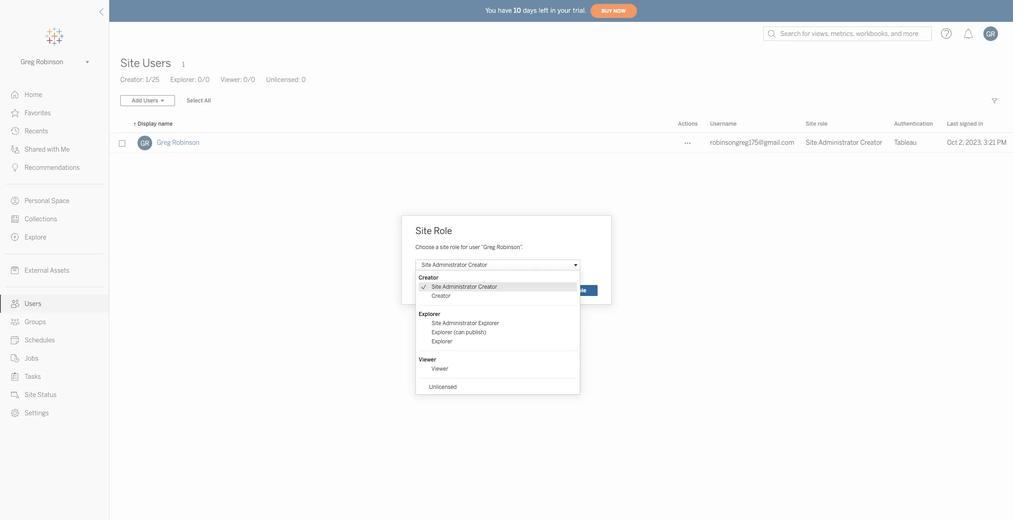 Task type: vqa. For each thing, say whether or not it's contained in the screenshot.
Skip
no



Task type: locate. For each thing, give the bounding box(es) containing it.
by text only_f5he34f image inside groups link
[[11, 318, 19, 326]]

1 horizontal spatial 0/0
[[243, 76, 255, 84]]

4 by text only_f5he34f image from the top
[[11, 164, 19, 172]]

site status link
[[0, 386, 109, 404]]

explorer
[[419, 311, 441, 318], [479, 320, 499, 327], [432, 329, 453, 336], [432, 339, 453, 345]]

creator: 1/25
[[120, 76, 159, 84]]

recents link
[[0, 122, 109, 140]]

site inside creator site administrator creator creator
[[432, 284, 442, 290]]

site administrator creator up has
[[419, 262, 488, 268]]

users up '1/25'
[[142, 57, 171, 70]]

by text only_f5he34f image inside "users" link
[[11, 300, 19, 308]]

site users
[[120, 57, 171, 70]]

in
[[551, 7, 556, 14], [979, 121, 984, 127]]

groups link
[[0, 313, 109, 331]]

by text only_f5he34f image up groups link
[[11, 300, 19, 308]]

site administrator creator button
[[416, 260, 581, 271]]

1 by text only_f5he34f image from the top
[[11, 91, 19, 99]]

administrator down 'site role'
[[819, 139, 859, 147]]

administrator inside grid
[[819, 139, 859, 147]]

grid containing greg robinson
[[109, 116, 1014, 520]]

creator inside the site administrator creator popup button
[[468, 262, 488, 268]]

viewer viewer
[[419, 357, 449, 372]]

creator left has
[[419, 275, 439, 281]]

creator:
[[120, 76, 144, 84]]

by text only_f5he34f image inside schedules link
[[11, 336, 19, 345]]

3 by text only_f5he34f image from the top
[[11, 145, 19, 154]]

creator
[[861, 139, 883, 147], [468, 262, 488, 268], [419, 275, 439, 281], [479, 284, 498, 290], [432, 293, 451, 299]]

by text only_f5he34f image left the personal
[[11, 197, 19, 205]]

0 horizontal spatial users
[[25, 300, 41, 308]]

administrator inside the site administrator creator popup button
[[433, 262, 467, 268]]

users
[[142, 57, 171, 70], [25, 300, 41, 308]]

have
[[498, 7, 512, 14]]

by text only_f5he34f image inside home link
[[11, 91, 19, 99]]

0/0
[[198, 76, 210, 84], [243, 76, 255, 84]]

by text only_f5he34f image inside explore link
[[11, 233, 19, 242]]

grid
[[109, 116, 1014, 520]]

by text only_f5he34f image left collections
[[11, 215, 19, 223]]

by text only_f5he34f image left shared on the left top of the page
[[11, 145, 19, 154]]

administrator up has
[[433, 262, 467, 268]]

cancel button
[[481, 285, 525, 296]]

viewer
[[419, 357, 436, 363], [432, 366, 449, 372]]

site administrator creator
[[806, 139, 883, 147], [419, 262, 488, 268]]

administrator down each site role has different capabilities.
[[443, 284, 477, 290]]

3 by text only_f5he34f image from the top
[[11, 267, 19, 275]]

4 by text only_f5he34f image from the top
[[11, 300, 19, 308]]

by text only_f5he34f image inside external assets link
[[11, 267, 19, 275]]

0/0 for explorer: 0/0
[[198, 76, 210, 84]]

in right signed
[[979, 121, 984, 127]]

5 by text only_f5he34f image from the top
[[11, 318, 19, 326]]

0 vertical spatial role
[[818, 121, 828, 127]]

role
[[434, 226, 452, 237], [575, 287, 587, 294]]

by text only_f5he34f image
[[11, 91, 19, 99], [11, 109, 19, 117], [11, 145, 19, 154], [11, 164, 19, 172], [11, 197, 19, 205], [11, 215, 19, 223], [11, 336, 19, 345], [11, 355, 19, 363], [11, 373, 19, 381]]

has
[[450, 272, 459, 278]]

5 by text only_f5he34f image from the top
[[11, 197, 19, 205]]

by text only_f5he34f image left recommendations at the left of page
[[11, 164, 19, 172]]

1 vertical spatial users
[[25, 300, 41, 308]]

explorer up publish) in the left bottom of the page
[[479, 320, 499, 327]]

by text only_f5he34f image inside tasks link
[[11, 373, 19, 381]]

0/0 right explorer:
[[198, 76, 210, 84]]

2,
[[959, 139, 965, 147]]

space
[[51, 197, 69, 205]]

site right 'a'
[[440, 244, 449, 251]]

2 vertical spatial role
[[439, 272, 449, 278]]

role right change
[[575, 287, 587, 294]]

1 by text only_f5he34f image from the top
[[11, 127, 19, 135]]

by text only_f5he34f image left tasks
[[11, 373, 19, 381]]

explorer: 0/0
[[170, 76, 210, 84]]

9 by text only_f5he34f image from the top
[[11, 373, 19, 381]]

navigation panel element
[[0, 27, 109, 422]]

1 vertical spatial site administrator creator
[[419, 262, 488, 268]]

creator left 'tableau'
[[861, 139, 883, 147]]

row
[[109, 133, 1014, 153]]

by text only_f5he34f image inside favorites link
[[11, 109, 19, 117]]

in right left
[[551, 7, 556, 14]]

site role
[[416, 226, 452, 237]]

external
[[25, 267, 49, 275]]

display name
[[138, 121, 173, 127]]

by text only_f5he34f image for favorites
[[11, 109, 19, 117]]

0 horizontal spatial site
[[429, 272, 438, 278]]

2 horizontal spatial role
[[818, 121, 828, 127]]

by text only_f5he34f image inside collections link
[[11, 215, 19, 223]]

greg
[[157, 139, 171, 147]]

by text only_f5he34f image left settings
[[11, 409, 19, 417]]

site right each
[[429, 272, 438, 278]]

role inside grid
[[818, 121, 828, 127]]

by text only_f5he34f image left groups
[[11, 318, 19, 326]]

by text only_f5he34f image inside recents link
[[11, 127, 19, 135]]

robinsongreg175@gmail.com
[[710, 139, 795, 147]]

2 by text only_f5he34f image from the top
[[11, 109, 19, 117]]

by text only_f5he34f image left the "external"
[[11, 267, 19, 275]]

7 by text only_f5he34f image from the top
[[11, 409, 19, 417]]

by text only_f5he34f image inside shared with me 'link'
[[11, 145, 19, 154]]

by text only_f5he34f image inside personal space link
[[11, 197, 19, 205]]

role
[[818, 121, 828, 127], [450, 244, 460, 251], [439, 272, 449, 278]]

greg robinson link
[[157, 133, 200, 153]]

by text only_f5he34f image left "jobs"
[[11, 355, 19, 363]]

recents
[[25, 128, 48, 135]]

1 vertical spatial role
[[450, 244, 460, 251]]

1 horizontal spatial in
[[979, 121, 984, 127]]

change site role
[[542, 287, 587, 294]]

by text only_f5he34f image for explore
[[11, 233, 19, 242]]

administrator inside creator site administrator creator creator
[[443, 284, 477, 290]]

site inside 'site status' link
[[25, 391, 36, 399]]

schedules
[[25, 337, 55, 345]]

0 vertical spatial site
[[440, 244, 449, 251]]

favorites
[[25, 109, 51, 117]]

list box
[[416, 271, 580, 395]]

1 horizontal spatial users
[[142, 57, 171, 70]]

6 by text only_f5he34f image from the top
[[11, 391, 19, 399]]

by text only_f5he34f image left explore
[[11, 233, 19, 242]]

1 horizontal spatial role
[[450, 244, 460, 251]]

creator up different
[[468, 262, 488, 268]]

by text only_f5he34f image inside jobs link
[[11, 355, 19, 363]]

by text only_f5he34f image inside 'site status' link
[[11, 391, 19, 399]]

by text only_f5he34f image for home
[[11, 91, 19, 99]]

by text only_f5he34f image for jobs
[[11, 355, 19, 363]]

by text only_f5he34f image inside recommendations link
[[11, 164, 19, 172]]

site
[[440, 244, 449, 251], [429, 272, 438, 278]]

by text only_f5he34f image for external assets
[[11, 267, 19, 275]]

role up 'a'
[[434, 226, 452, 237]]

change
[[542, 287, 562, 294]]

0 horizontal spatial 0/0
[[198, 76, 210, 84]]

by text only_f5he34f image left recents
[[11, 127, 19, 135]]

external assets
[[25, 267, 69, 275]]

you have 10 days left in your trial.
[[486, 7, 587, 14]]

recommendations link
[[0, 159, 109, 177]]

1 horizontal spatial role
[[575, 287, 587, 294]]

1 horizontal spatial site administrator creator
[[806, 139, 883, 147]]

capabilities.
[[483, 272, 512, 278]]

6 by text only_f5he34f image from the top
[[11, 215, 19, 223]]

2 0/0 from the left
[[243, 76, 255, 84]]

settings link
[[0, 404, 109, 422]]

site administrator creator down 'site role'
[[806, 139, 883, 147]]

2 by text only_f5he34f image from the top
[[11, 233, 19, 242]]

explorer site administrator explorer explorer (can publish) explorer
[[419, 311, 499, 345]]

0
[[302, 76, 306, 84]]

last
[[947, 121, 959, 127]]

1 vertical spatial role
[[575, 287, 587, 294]]

1 0/0 from the left
[[198, 76, 210, 84]]

list box containing creator
[[416, 271, 580, 395]]

8 by text only_f5he34f image from the top
[[11, 355, 19, 363]]

administrator up (can on the bottom left of page
[[443, 320, 477, 327]]

unlicensed: 0
[[266, 76, 306, 84]]

by text only_f5he34f image inside settings link
[[11, 409, 19, 417]]

users up groups
[[25, 300, 41, 308]]

now
[[614, 8, 626, 14]]

by text only_f5he34f image left "home"
[[11, 91, 19, 99]]

explorer down creator site administrator creator creator
[[419, 311, 441, 318]]

by text only_f5he34f image left favorites in the top left of the page
[[11, 109, 19, 117]]

creator down capabilities.
[[479, 284, 498, 290]]

0 vertical spatial site administrator creator
[[806, 139, 883, 147]]

0/0 right viewer:
[[243, 76, 255, 84]]

0 horizontal spatial site administrator creator
[[419, 262, 488, 268]]

buy now
[[602, 8, 626, 14]]

0/0 for viewer: 0/0
[[243, 76, 255, 84]]

unlicensed
[[429, 384, 457, 391]]

1 vertical spatial in
[[979, 121, 984, 127]]

by text only_f5he34f image
[[11, 127, 19, 135], [11, 233, 19, 242], [11, 267, 19, 275], [11, 300, 19, 308], [11, 318, 19, 326], [11, 391, 19, 399], [11, 409, 19, 417]]

site
[[120, 57, 140, 70], [806, 121, 817, 127], [806, 139, 818, 147], [416, 226, 432, 237], [422, 262, 432, 268], [432, 284, 442, 290], [563, 287, 574, 294], [432, 320, 442, 327], [25, 391, 36, 399]]

by text only_f5he34f image left site status
[[11, 391, 19, 399]]

administrator inside 'explorer site administrator explorer explorer (can publish) explorer'
[[443, 320, 477, 327]]

0 horizontal spatial role
[[434, 226, 452, 237]]

by text only_f5he34f image left schedules
[[11, 336, 19, 345]]

left
[[539, 7, 549, 14]]

7 by text only_f5he34f image from the top
[[11, 336, 19, 345]]

in inside grid
[[979, 121, 984, 127]]

1
[[182, 61, 185, 69]]

row containing greg robinson
[[109, 133, 1014, 153]]

by text only_f5he34f image for shared with me
[[11, 145, 19, 154]]

recommendations
[[25, 164, 80, 172]]

0 vertical spatial in
[[551, 7, 556, 14]]

jobs
[[25, 355, 38, 363]]

10
[[514, 7, 521, 14]]



Task type: describe. For each thing, give the bounding box(es) containing it.
viewer: 0/0
[[221, 76, 255, 84]]

authentication
[[895, 121, 933, 127]]

0 vertical spatial role
[[434, 226, 452, 237]]

personal space
[[25, 197, 69, 205]]

unlicensed:
[[266, 76, 300, 84]]

explore link
[[0, 228, 109, 247]]

0 horizontal spatial role
[[439, 272, 449, 278]]

by text only_f5he34f image for users
[[11, 300, 19, 308]]

home link
[[0, 86, 109, 104]]

main navigation. press the up and down arrow keys to access links. element
[[0, 86, 109, 422]]

by text only_f5he34f image for recents
[[11, 127, 19, 135]]

last signed in
[[947, 121, 984, 127]]

you
[[486, 7, 496, 14]]

your
[[558, 7, 571, 14]]

actions
[[678, 121, 698, 127]]

all
[[204, 98, 211, 104]]

user
[[469, 244, 480, 251]]

collections
[[25, 216, 57, 223]]

me
[[61, 146, 70, 154]]

publish)
[[466, 329, 487, 336]]

each site role has different capabilities.
[[416, 272, 512, 278]]

viewer:
[[221, 76, 242, 84]]

by text only_f5he34f image for tasks
[[11, 373, 19, 381]]

select all button
[[181, 95, 217, 106]]

oct 2, 2023, 3:21 pm
[[947, 139, 1007, 147]]

buy now button
[[590, 4, 637, 18]]

2023,
[[966, 139, 983, 147]]

users link
[[0, 295, 109, 313]]

change site role button
[[531, 285, 598, 296]]

site status
[[25, 391, 57, 399]]

by text only_f5he34f image for settings
[[11, 409, 19, 417]]

1 vertical spatial site
[[429, 272, 438, 278]]

for
[[461, 244, 468, 251]]

by text only_f5he34f image for groups
[[11, 318, 19, 326]]

shared with me
[[25, 146, 70, 154]]

choose a site role for user "greg robinson".
[[416, 244, 523, 251]]

site administrator creator inside grid
[[806, 139, 883, 147]]

a
[[436, 244, 439, 251]]

tableau
[[895, 139, 917, 147]]

different
[[460, 272, 481, 278]]

1/25
[[146, 76, 159, 84]]

by text only_f5he34f image for personal space
[[11, 197, 19, 205]]

username
[[710, 121, 737, 127]]

each
[[416, 272, 428, 278]]

0 vertical spatial viewer
[[419, 357, 436, 363]]

by text only_f5he34f image for site status
[[11, 391, 19, 399]]

creator down has
[[432, 293, 451, 299]]

3:21
[[984, 139, 996, 147]]

groups
[[25, 319, 46, 326]]

site inside popup button
[[422, 262, 432, 268]]

name
[[158, 121, 173, 127]]

explore
[[25, 234, 46, 242]]

shared
[[25, 146, 46, 154]]

viewer group
[[419, 355, 577, 374]]

creator site administrator creator creator
[[419, 275, 498, 299]]

status
[[37, 391, 57, 399]]

0 horizontal spatial in
[[551, 7, 556, 14]]

display
[[138, 121, 157, 127]]

by text only_f5he34f image for collections
[[11, 215, 19, 223]]

collections link
[[0, 210, 109, 228]]

tasks
[[25, 373, 41, 381]]

days
[[523, 7, 537, 14]]

tasks link
[[0, 368, 109, 386]]

creator inside grid
[[861, 139, 883, 147]]

personal space link
[[0, 192, 109, 210]]

1 vertical spatial viewer
[[432, 366, 449, 372]]

site role
[[806, 121, 828, 127]]

explorer group
[[419, 310, 577, 346]]

0 vertical spatial users
[[142, 57, 171, 70]]

select all
[[187, 98, 211, 104]]

site inside change site role button
[[563, 287, 574, 294]]

with
[[47, 146, 59, 154]]

by text only_f5he34f image for schedules
[[11, 336, 19, 345]]

users inside main navigation. press the up and down arrow keys to access links. element
[[25, 300, 41, 308]]

robinson
[[172, 139, 200, 147]]

1 horizontal spatial site
[[440, 244, 449, 251]]

explorer left (can on the bottom left of page
[[432, 329, 453, 336]]

external assets link
[[0, 262, 109, 280]]

robinson".
[[497, 244, 523, 251]]

"greg
[[481, 244, 496, 251]]

favorites link
[[0, 104, 109, 122]]

greg robinson
[[157, 139, 200, 147]]

site inside 'explorer site administrator explorer explorer (can publish) explorer'
[[432, 320, 442, 327]]

trial.
[[573, 7, 587, 14]]

explorer up viewer viewer
[[432, 339, 453, 345]]

role inside button
[[575, 287, 587, 294]]

home
[[25, 91, 42, 99]]

buy
[[602, 8, 612, 14]]

jobs link
[[0, 350, 109, 368]]

oct
[[947, 139, 958, 147]]

explorer:
[[170, 76, 196, 84]]

shared with me link
[[0, 140, 109, 159]]

cancel
[[494, 287, 512, 294]]

schedules link
[[0, 331, 109, 350]]

creator group
[[419, 273, 577, 301]]

personal
[[25, 197, 50, 205]]

site administrator creator inside popup button
[[419, 262, 488, 268]]

signed
[[960, 121, 977, 127]]

assets
[[50, 267, 69, 275]]

choose
[[416, 244, 435, 251]]

pm
[[998, 139, 1007, 147]]

by text only_f5he34f image for recommendations
[[11, 164, 19, 172]]



